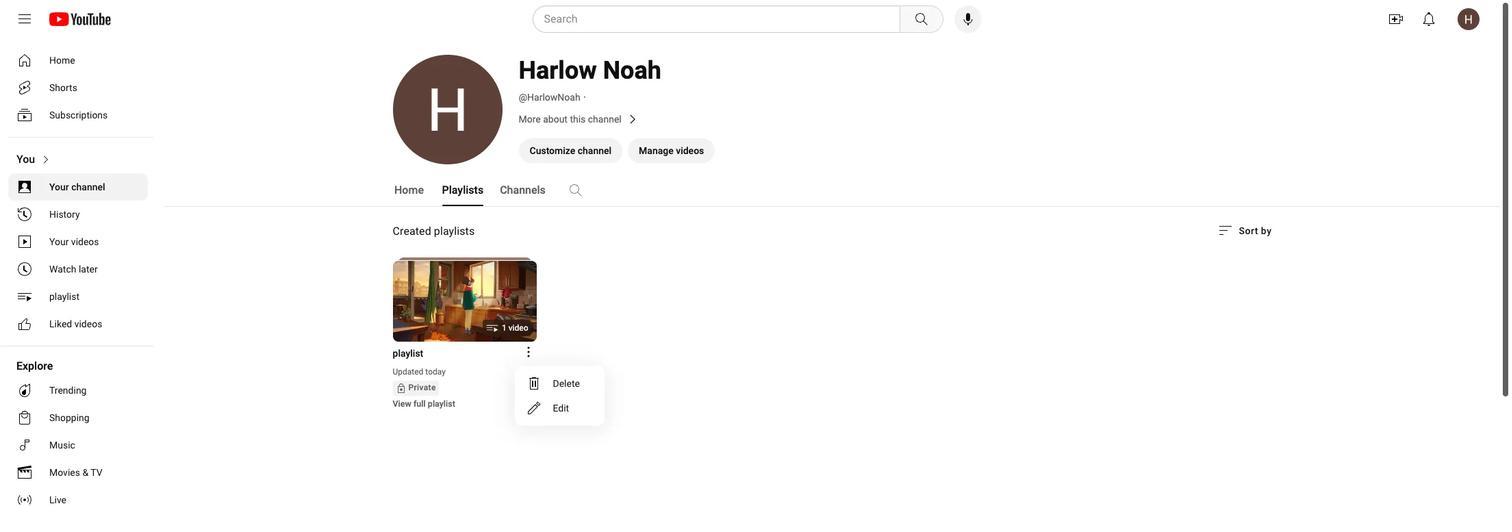 Task type: locate. For each thing, give the bounding box(es) containing it.
your for your videos
[[49, 236, 69, 247]]

this
[[570, 114, 586, 125]]

None search field
[[508, 5, 946, 33]]

Manage videos text field
[[639, 145, 704, 156]]

1 vertical spatial channel
[[578, 145, 612, 156]]

more about this channel
[[519, 114, 622, 125]]

videos for your videos
[[71, 236, 99, 247]]

home up shorts
[[49, 55, 75, 66]]

video
[[509, 323, 528, 333]]

view
[[393, 399, 411, 409]]

0 vertical spatial your
[[49, 181, 69, 192]]

full
[[414, 399, 426, 409]]

1 horizontal spatial home
[[394, 184, 424, 197]]

liked
[[49, 318, 72, 329]]

more
[[519, 114, 541, 125]]

videos up later
[[71, 236, 99, 247]]

history
[[49, 209, 80, 220]]

customize
[[530, 145, 575, 156]]

explore
[[16, 360, 53, 373]]

channel
[[588, 114, 622, 125], [578, 145, 612, 156], [71, 181, 105, 192]]

videos right liked
[[74, 318, 102, 329]]

0 vertical spatial channel
[[588, 114, 622, 125]]

harlow
[[519, 56, 597, 85]]

videos right manage
[[676, 145, 704, 156]]

channel up history at the top
[[71, 181, 105, 192]]

1 vertical spatial home
[[394, 184, 424, 197]]

shopping link
[[8, 404, 148, 431], [8, 404, 148, 431]]

your up watch
[[49, 236, 69, 247]]

created playlists
[[393, 225, 475, 238]]

channel for your channel
[[71, 181, 105, 192]]

your videos link
[[8, 228, 148, 255], [8, 228, 148, 255]]

updated today
[[393, 367, 446, 377]]

subscriptions
[[49, 110, 108, 121]]

0 vertical spatial playlist
[[49, 291, 79, 302]]

1 horizontal spatial playlist
[[393, 348, 423, 359]]

list box
[[515, 366, 605, 426]]

edit option
[[515, 396, 605, 420]]

2 horizontal spatial playlist
[[428, 399, 455, 409]]

tv
[[91, 467, 102, 478]]

tab list containing home
[[393, 174, 689, 207]]

2 vertical spatial playlist
[[428, 399, 455, 409]]

2 vertical spatial channel
[[71, 181, 105, 192]]

trending link
[[8, 377, 148, 404], [8, 377, 148, 404]]

live link
[[8, 486, 148, 506], [8, 486, 148, 506]]

movies & tv
[[49, 467, 102, 478]]

playlist link
[[8, 283, 148, 310], [8, 283, 148, 310], [393, 346, 520, 360]]

playlist down watch
[[49, 291, 79, 302]]

2 vertical spatial videos
[[74, 318, 102, 329]]

your channel
[[49, 181, 105, 192]]

tab list
[[393, 174, 689, 207]]

playlist right full
[[428, 399, 455, 409]]

channel down this at the left top
[[578, 145, 612, 156]]

watch
[[49, 264, 76, 275]]

1
[[502, 323, 507, 333]]

live
[[49, 494, 66, 505]]

movies
[[49, 467, 80, 478]]

you
[[16, 153, 35, 166]]

your channel link
[[8, 173, 148, 201], [8, 173, 148, 201]]

0 horizontal spatial playlist
[[49, 291, 79, 302]]

videos inside harlow noah main content
[[676, 145, 704, 156]]

view full playlist
[[393, 399, 455, 409]]

watch later link
[[8, 255, 148, 283], [8, 255, 148, 283]]

@harlownoah
[[519, 92, 580, 103]]

1 video
[[502, 323, 528, 333]]

your up history at the top
[[49, 181, 69, 192]]

channels
[[500, 184, 546, 197]]

1 vertical spatial playlist
[[393, 348, 423, 359]]

home
[[49, 55, 75, 66], [394, 184, 424, 197]]

movies & tv link
[[8, 459, 148, 486], [8, 459, 148, 486]]

harlow noah @harlownoah ‧
[[519, 56, 661, 103]]

home link
[[8, 47, 148, 74], [8, 47, 148, 74]]

2 your from the top
[[49, 236, 69, 247]]

more about this channel link
[[519, 111, 930, 127]]

0 vertical spatial videos
[[676, 145, 704, 156]]

home up created
[[394, 184, 424, 197]]

today
[[425, 367, 446, 377]]

private status
[[393, 381, 439, 396]]

private
[[408, 383, 436, 392]]

sort by button
[[1217, 223, 1272, 239]]

music link
[[8, 431, 148, 459], [8, 431, 148, 459]]

manage
[[639, 145, 674, 156]]

&
[[82, 467, 88, 478]]

1 vertical spatial your
[[49, 236, 69, 247]]

you link
[[8, 146, 148, 173], [8, 146, 148, 173]]

subscriptions link
[[8, 101, 148, 129], [8, 101, 148, 129]]

playlist
[[49, 291, 79, 302], [393, 348, 423, 359], [428, 399, 455, 409]]

shorts link
[[8, 74, 148, 101], [8, 74, 148, 101]]

later
[[79, 264, 98, 275]]

channel right this at the left top
[[588, 114, 622, 125]]

videos
[[676, 145, 704, 156], [71, 236, 99, 247], [74, 318, 102, 329]]

your
[[49, 181, 69, 192], [49, 236, 69, 247]]

history link
[[8, 201, 148, 228], [8, 201, 148, 228]]

playlist up updated in the left of the page
[[393, 348, 423, 359]]

1 vertical spatial videos
[[71, 236, 99, 247]]

0 vertical spatial home
[[49, 55, 75, 66]]

created playlists button
[[393, 224, 475, 239]]

1 your from the top
[[49, 181, 69, 192]]

liked videos link
[[8, 310, 148, 338], [8, 310, 148, 338]]



Task type: describe. For each thing, give the bounding box(es) containing it.
trending
[[49, 385, 87, 396]]

customize channel
[[530, 145, 612, 156]]

avatar image image
[[1458, 8, 1480, 30]]

channel for customize channel
[[578, 145, 612, 156]]

Search text field
[[544, 10, 897, 28]]

manage videos
[[639, 145, 704, 156]]

music
[[49, 440, 75, 451]]

list box containing delete
[[515, 366, 605, 426]]

Customize channel text field
[[530, 145, 612, 156]]

shopping
[[49, 412, 89, 423]]

‧
[[583, 92, 586, 103]]

delete option
[[515, 371, 605, 396]]

harlow noah main content
[[164, 3, 1500, 506]]

0 horizontal spatial home
[[49, 55, 75, 66]]

your videos
[[49, 236, 99, 247]]

edit
[[553, 403, 569, 414]]

playlists
[[442, 184, 484, 197]]

delete
[[553, 378, 580, 389]]

manage videos link
[[628, 138, 715, 163]]

home inside tab list
[[394, 184, 424, 197]]

sort by
[[1239, 225, 1272, 236]]

videos for liked videos
[[74, 318, 102, 329]]

about
[[543, 114, 568, 125]]

shorts
[[49, 82, 77, 93]]

tab list inside harlow noah main content
[[393, 174, 689, 207]]

edit link
[[515, 396, 605, 420]]

1 video link
[[393, 260, 537, 343]]

noah
[[603, 56, 661, 85]]

by
[[1261, 225, 1272, 236]]

sort
[[1239, 225, 1259, 236]]

your for your channel
[[49, 181, 69, 192]]

liked videos
[[49, 318, 102, 329]]

customize channel link
[[519, 138, 623, 163]]

videos for manage videos
[[676, 145, 704, 156]]

created
[[393, 225, 431, 238]]

playlists
[[434, 225, 475, 238]]

updated
[[393, 367, 423, 377]]

watch later
[[49, 264, 98, 275]]

view full playlist link
[[393, 399, 455, 409]]



Task type: vqa. For each thing, say whether or not it's contained in the screenshot.
OUR
no



